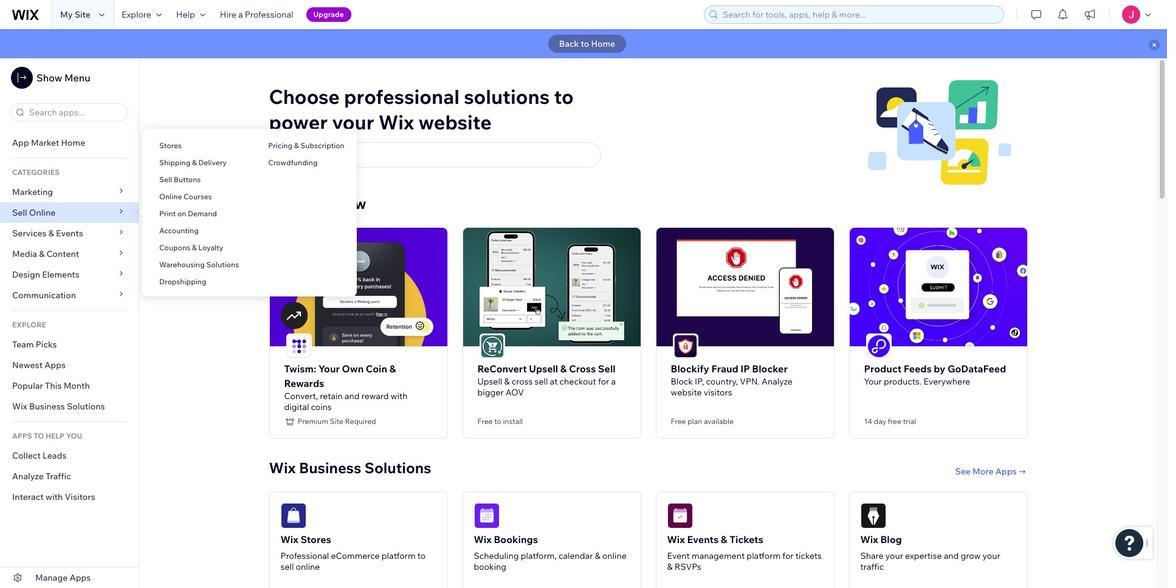 Task type: describe. For each thing, give the bounding box(es) containing it.
search apps... field inside the sidebar 'element'
[[26, 104, 124, 121]]

& up media & content
[[48, 228, 54, 239]]

& left loyalty
[[192, 243, 197, 252]]

wix stores logo image
[[281, 503, 306, 529]]

product feeds by godatafeed poster image
[[849, 228, 1027, 346]]

hire a professional link
[[213, 0, 301, 29]]

1 vertical spatial upsell
[[477, 376, 502, 387]]

hire a professional
[[220, 9, 293, 20]]

feeds
[[904, 363, 932, 375]]

crowdfunding link
[[251, 153, 357, 173]]

online inside 'wix stores professional ecommerce platform to sell online'
[[296, 561, 320, 572]]

1 horizontal spatial wix business solutions
[[269, 459, 431, 477]]

back to home
[[559, 38, 615, 49]]

coupons
[[159, 243, 190, 252]]

reconvert upsell & cross sell icon image
[[480, 335, 504, 358]]

help
[[46, 432, 64, 441]]

services
[[12, 228, 47, 239]]

for inside reconvert upsell & cross sell upsell & cross sell at checkout for a bigger aov
[[598, 376, 609, 387]]

wix stores professional ecommerce platform to sell online
[[281, 533, 426, 572]]

free for reconvert upsell & cross sell
[[477, 417, 493, 426]]

this
[[45, 380, 62, 391]]

solutions
[[464, 84, 550, 109]]

show menu button
[[11, 67, 90, 89]]

wix blog logo image
[[860, 503, 886, 529]]

analyze inside the sidebar 'element'
[[12, 471, 44, 482]]

twism: your own coin & rewards icon image
[[287, 335, 310, 358]]

website inside choose professional solutions to power your wix website
[[418, 110, 492, 134]]

solutions inside 'link'
[[67, 401, 105, 412]]

to inside 'wix stores professional ecommerce platform to sell online'
[[417, 550, 426, 561]]

interact with visitors
[[12, 492, 95, 503]]

with inside twism: your own coin & rewards convert, retain and reward with digital coins
[[391, 391, 408, 402]]

picks
[[36, 339, 57, 350]]

calendar
[[559, 550, 593, 561]]

show
[[36, 72, 62, 84]]

apps
[[12, 432, 32, 441]]

free for blockify fraud ip blocker
[[671, 417, 686, 426]]

share
[[860, 550, 884, 561]]

wix events & tickets event management platform for tickets & rsvps
[[667, 533, 822, 572]]

app market home
[[12, 137, 85, 148]]

back to home alert
[[0, 29, 1167, 58]]

reward
[[361, 391, 389, 402]]

site for my
[[75, 9, 91, 20]]

a inside reconvert upsell & cross sell upsell & cross sell at checkout for a bigger aov
[[611, 376, 616, 387]]

wix blog share your expertise and grow your traffic
[[860, 533, 1000, 572]]

popular
[[12, 380, 43, 391]]

0 vertical spatial stores
[[159, 141, 182, 150]]

retain
[[320, 391, 343, 402]]

1 horizontal spatial your
[[885, 550, 903, 561]]

& inside twism: your own coin & rewards convert, retain and reward with digital coins
[[389, 363, 396, 375]]

newest apps link
[[0, 355, 139, 376]]

wix inside 'wix stores professional ecommerce platform to sell online'
[[281, 533, 298, 546]]

a inside hire a professional link
[[238, 9, 243, 20]]

communication
[[12, 290, 78, 301]]

manage
[[35, 573, 68, 584]]

print on demand
[[159, 209, 217, 218]]

choose
[[269, 84, 340, 109]]

platform,
[[521, 550, 557, 561]]

to inside choose professional solutions to power your wix website
[[554, 84, 574, 109]]

booking
[[474, 561, 506, 572]]

free plan available
[[671, 417, 734, 426]]

upgrade
[[313, 10, 344, 19]]

analyze inside "blockify fraud ip blocker block ip, country, vpn. analyze website visitors"
[[762, 376, 793, 387]]

tickets
[[730, 533, 763, 546]]

twism: your own coin & rewards convert, retain and reward with digital coins
[[284, 363, 408, 413]]

products.
[[884, 376, 922, 387]]

see more apps button
[[955, 466, 1028, 477]]

traffic
[[860, 561, 884, 572]]

home for app market home
[[61, 137, 85, 148]]

& left rsvps
[[667, 561, 673, 572]]

team picks
[[12, 339, 57, 350]]

analyze traffic link
[[0, 466, 139, 487]]

online inside wix bookings scheduling platform, calendar & online booking
[[602, 550, 627, 561]]

sell buttons
[[159, 175, 201, 184]]

everywhere
[[924, 376, 970, 387]]

interact
[[12, 492, 44, 503]]

wix events & tickets logo image
[[667, 503, 693, 529]]

product feeds by godatafeed your products. everywhere
[[864, 363, 1006, 387]]

analyze traffic
[[12, 471, 71, 482]]

shipping
[[159, 158, 190, 167]]

and inside twism: your own coin & rewards convert, retain and reward with digital coins
[[345, 391, 360, 402]]

apps for manage apps
[[70, 573, 91, 584]]

interact with visitors link
[[0, 487, 139, 508]]

1 vertical spatial apps
[[995, 466, 1017, 477]]

to inside button
[[581, 38, 589, 49]]

sell for sell buttons
[[159, 175, 172, 184]]

2 horizontal spatial your
[[983, 550, 1000, 561]]

choose professional solutions to power your wix website
[[269, 84, 574, 134]]

digital
[[284, 402, 309, 413]]

courses
[[184, 192, 212, 201]]

rewards
[[284, 377, 324, 389]]

explore
[[122, 9, 151, 20]]

more
[[973, 466, 994, 477]]

hire
[[220, 9, 236, 20]]

sell online
[[12, 207, 56, 218]]

0 vertical spatial online
[[159, 192, 182, 201]]

events inside wix events & tickets event management platform for tickets & rsvps
[[687, 533, 719, 546]]

reconvert
[[477, 363, 527, 375]]

coupons & loyalty
[[159, 243, 223, 252]]

ip,
[[695, 376, 704, 387]]

categories
[[12, 168, 60, 177]]

marketing link
[[0, 182, 139, 202]]

team
[[12, 339, 34, 350]]

sell for sell online
[[12, 207, 27, 218]]

rsvps
[[675, 561, 701, 572]]

my
[[60, 9, 73, 20]]

& down stores link
[[192, 158, 197, 167]]

1 horizontal spatial business
[[299, 459, 361, 477]]

blocker
[[752, 363, 788, 375]]

back to home button
[[548, 35, 626, 53]]

team picks link
[[0, 334, 139, 355]]

design elements link
[[0, 264, 139, 285]]

show menu
[[36, 72, 90, 84]]

popular this month link
[[0, 376, 139, 396]]

sell online link
[[0, 202, 139, 223]]

fraud
[[711, 363, 738, 375]]

your inside product feeds by godatafeed your products. everywhere
[[864, 376, 882, 387]]

coin
[[366, 363, 387, 375]]

free
[[888, 417, 901, 426]]

newest apps
[[12, 360, 66, 371]]

buttons
[[174, 175, 201, 184]]

apps to help you
[[12, 432, 82, 441]]



Task type: locate. For each thing, give the bounding box(es) containing it.
wix down wix stores logo at the left of page
[[281, 533, 298, 546]]

platform down tickets
[[747, 550, 780, 561]]

apps right the more
[[995, 466, 1017, 477]]

country,
[[706, 376, 738, 387]]

business down popular this month
[[29, 401, 65, 412]]

available
[[704, 417, 734, 426]]

0 vertical spatial events
[[56, 228, 83, 239]]

for inside wix events & tickets event management platform for tickets & rsvps
[[782, 550, 794, 561]]

2 platform from the left
[[747, 550, 780, 561]]

home for back to home
[[591, 38, 615, 49]]

wix down professional
[[378, 110, 414, 134]]

your inside twism: your own coin & rewards convert, retain and reward with digital coins
[[318, 363, 340, 375]]

1 vertical spatial site
[[330, 417, 343, 426]]

to
[[34, 432, 44, 441]]

& up management
[[721, 533, 727, 546]]

1 horizontal spatial search apps... field
[[290, 143, 595, 167]]

& right coin
[[389, 363, 396, 375]]

subscription
[[300, 141, 344, 150]]

sell down shipping in the top left of the page
[[159, 175, 172, 184]]

trial
[[903, 417, 916, 426]]

0 horizontal spatial website
[[418, 110, 492, 134]]

cross
[[512, 376, 533, 387]]

and inside the wix blog share your expertise and grow your traffic
[[944, 550, 959, 561]]

sell inside 'wix stores professional ecommerce platform to sell online'
[[281, 561, 294, 572]]

1 vertical spatial for
[[782, 550, 794, 561]]

solutions down month
[[67, 401, 105, 412]]

media & content link
[[0, 244, 139, 264]]

business inside 'link'
[[29, 401, 65, 412]]

event
[[667, 550, 690, 561]]

0 vertical spatial analyze
[[762, 376, 793, 387]]

your right the grow
[[983, 550, 1000, 561]]

analyze
[[762, 376, 793, 387], [12, 471, 44, 482]]

1 vertical spatial with
[[46, 492, 63, 503]]

1 horizontal spatial home
[[591, 38, 615, 49]]

0 horizontal spatial with
[[46, 492, 63, 503]]

platform right ecommerce
[[382, 550, 415, 561]]

0 horizontal spatial upsell
[[477, 376, 502, 387]]

1 vertical spatial wix business solutions
[[269, 459, 431, 477]]

apps
[[45, 360, 66, 371], [995, 466, 1017, 477], [70, 573, 91, 584]]

0 vertical spatial wix business solutions
[[12, 401, 105, 412]]

collect
[[12, 450, 41, 461]]

0 vertical spatial upsell
[[529, 363, 558, 375]]

Search apps... field
[[26, 104, 124, 121], [290, 143, 595, 167]]

godatafeed
[[948, 363, 1006, 375]]

1 horizontal spatial a
[[611, 376, 616, 387]]

wix inside the wix blog share your expertise and grow your traffic
[[860, 533, 878, 546]]

1 vertical spatial website
[[671, 387, 702, 398]]

online right calendar
[[602, 550, 627, 561]]

sell inside reconvert upsell & cross sell upsell & cross sell at checkout for a bigger aov
[[535, 376, 548, 387]]

see
[[955, 466, 971, 477]]

1 horizontal spatial site
[[330, 417, 343, 426]]

2 vertical spatial sell
[[598, 363, 616, 375]]

trending
[[269, 195, 331, 213]]

2 free from the left
[[671, 417, 686, 426]]

and
[[345, 391, 360, 402], [944, 550, 959, 561]]

dropshipping
[[159, 277, 206, 286]]

media
[[12, 249, 37, 260]]

Search for tools, apps, help & more... field
[[719, 6, 1000, 23]]

sell left at
[[535, 376, 548, 387]]

wix up share
[[860, 533, 878, 546]]

online up services & events
[[29, 207, 56, 218]]

website inside "blockify fraud ip blocker block ip, country, vpn. analyze website visitors"
[[671, 387, 702, 398]]

professional right hire
[[245, 9, 293, 20]]

content
[[47, 249, 79, 260]]

see more apps
[[955, 466, 1017, 477]]

events inside the sidebar 'element'
[[56, 228, 83, 239]]

blockify fraud ip blocker poster image
[[656, 228, 834, 346]]

blockify fraud ip blocker block ip, country, vpn. analyze website visitors
[[671, 363, 793, 398]]

0 horizontal spatial free
[[477, 417, 493, 426]]

professional inside 'wix stores professional ecommerce platform to sell online'
[[281, 550, 329, 561]]

1 vertical spatial sell
[[281, 561, 294, 572]]

0 horizontal spatial search apps... field
[[26, 104, 124, 121]]

wix inside wix events & tickets event management platform for tickets & rsvps
[[667, 533, 685, 546]]

pricing
[[268, 141, 292, 150]]

1 vertical spatial professional
[[281, 550, 329, 561]]

0 vertical spatial for
[[598, 376, 609, 387]]

apps right manage
[[70, 573, 91, 584]]

events up media & content link
[[56, 228, 83, 239]]

professional
[[245, 9, 293, 20], [281, 550, 329, 561]]

print
[[159, 209, 176, 218]]

management
[[692, 550, 745, 561]]

0 horizontal spatial events
[[56, 228, 83, 239]]

1 horizontal spatial sell
[[159, 175, 172, 184]]

wix business solutions link
[[0, 396, 139, 417]]

wix up event
[[667, 533, 685, 546]]

pricing & subscription link
[[251, 136, 357, 156]]

1 free from the left
[[477, 417, 493, 426]]

0 vertical spatial with
[[391, 391, 408, 402]]

0 vertical spatial and
[[345, 391, 360, 402]]

2 vertical spatial solutions
[[365, 459, 431, 477]]

your
[[318, 363, 340, 375], [864, 376, 882, 387]]

with inside 'link'
[[46, 492, 63, 503]]

business down premium site required
[[299, 459, 361, 477]]

0 vertical spatial sell
[[159, 175, 172, 184]]

delivery
[[198, 158, 227, 167]]

your inside choose professional solutions to power your wix website
[[332, 110, 374, 134]]

1 vertical spatial sell
[[12, 207, 27, 218]]

your down product
[[864, 376, 882, 387]]

sell right cross
[[598, 363, 616, 375]]

1 horizontal spatial solutions
[[206, 260, 239, 269]]

search apps... field up the app market home link
[[26, 104, 124, 121]]

0 horizontal spatial your
[[318, 363, 340, 375]]

on
[[177, 209, 186, 218]]

and right retain
[[345, 391, 360, 402]]

0 horizontal spatial and
[[345, 391, 360, 402]]

website down solutions
[[418, 110, 492, 134]]

by
[[934, 363, 945, 375]]

wix inside wix bookings scheduling platform, calendar & online booking
[[474, 533, 492, 546]]

upsell up at
[[529, 363, 558, 375]]

1 horizontal spatial website
[[671, 387, 702, 398]]

site down coins
[[330, 417, 343, 426]]

traffic
[[46, 471, 71, 482]]

0 horizontal spatial your
[[332, 110, 374, 134]]

& right pricing
[[294, 141, 299, 150]]

tickets
[[795, 550, 822, 561]]

expertise
[[905, 550, 942, 561]]

professional down wix stores logo at the left of page
[[281, 550, 329, 561]]

online left ecommerce
[[296, 561, 320, 572]]

and left the grow
[[944, 550, 959, 561]]

solutions down required in the left bottom of the page
[[365, 459, 431, 477]]

online up print
[[159, 192, 182, 201]]

1 horizontal spatial sell
[[535, 376, 548, 387]]

professional for stores
[[281, 550, 329, 561]]

1 vertical spatial your
[[864, 376, 882, 387]]

for left tickets
[[782, 550, 794, 561]]

1 horizontal spatial stores
[[301, 533, 331, 546]]

1 vertical spatial home
[[61, 137, 85, 148]]

install
[[503, 417, 523, 426]]

0 horizontal spatial analyze
[[12, 471, 44, 482]]

free left plan
[[671, 417, 686, 426]]

1 horizontal spatial your
[[864, 376, 882, 387]]

1 horizontal spatial for
[[782, 550, 794, 561]]

twism: your own coin & rewards poster image
[[270, 228, 447, 346]]

manage apps
[[35, 573, 91, 584]]

warehousing solutions
[[159, 260, 239, 269]]

home
[[591, 38, 615, 49], [61, 137, 85, 148]]

0 horizontal spatial for
[[598, 376, 609, 387]]

& inside wix bookings scheduling platform, calendar & online booking
[[595, 550, 600, 561]]

0 vertical spatial website
[[418, 110, 492, 134]]

wix business solutions down this
[[12, 401, 105, 412]]

0 horizontal spatial platform
[[382, 550, 415, 561]]

1 vertical spatial a
[[611, 376, 616, 387]]

your down blog
[[885, 550, 903, 561]]

wix up wix stores logo at the left of page
[[269, 459, 296, 477]]

analyze down blocker
[[762, 376, 793, 387]]

professional
[[344, 84, 459, 109]]

wix business solutions down required in the left bottom of the page
[[269, 459, 431, 477]]

home inside the sidebar 'element'
[[61, 137, 85, 148]]

sell up services
[[12, 207, 27, 218]]

sell buttons link
[[142, 170, 251, 190]]

platform inside 'wix stores professional ecommerce platform to sell online'
[[382, 550, 415, 561]]

sidebar element
[[0, 58, 139, 588]]

1 horizontal spatial free
[[671, 417, 686, 426]]

professional for a
[[245, 9, 293, 20]]

my site
[[60, 9, 91, 20]]

collect leads link
[[0, 446, 139, 466]]

0 horizontal spatial business
[[29, 401, 65, 412]]

home inside button
[[591, 38, 615, 49]]

with right reward
[[391, 391, 408, 402]]

demand
[[188, 209, 217, 218]]

platform inside wix events & tickets event management platform for tickets & rsvps
[[747, 550, 780, 561]]

0 horizontal spatial site
[[75, 9, 91, 20]]

2 vertical spatial apps
[[70, 573, 91, 584]]

site
[[75, 9, 91, 20], [330, 417, 343, 426]]

with down traffic
[[46, 492, 63, 503]]

stores up shipping in the top left of the page
[[159, 141, 182, 150]]

sell inside reconvert upsell & cross sell upsell & cross sell at checkout for a bigger aov
[[598, 363, 616, 375]]

upsell
[[529, 363, 558, 375], [477, 376, 502, 387]]

convert,
[[284, 391, 318, 402]]

1 horizontal spatial online
[[159, 192, 182, 201]]

0 vertical spatial a
[[238, 9, 243, 20]]

premium site required
[[298, 417, 376, 426]]

0 vertical spatial business
[[29, 401, 65, 412]]

1 platform from the left
[[382, 550, 415, 561]]

events
[[56, 228, 83, 239], [687, 533, 719, 546]]

a right checkout
[[611, 376, 616, 387]]

your up subscription
[[332, 110, 374, 134]]

sell inside sell buttons link
[[159, 175, 172, 184]]

events up management
[[687, 533, 719, 546]]

1 vertical spatial solutions
[[67, 401, 105, 412]]

your left own
[[318, 363, 340, 375]]

1 horizontal spatial apps
[[70, 573, 91, 584]]

0 horizontal spatial home
[[61, 137, 85, 148]]

business
[[29, 401, 65, 412], [299, 459, 361, 477]]

wix up scheduling
[[474, 533, 492, 546]]

0 horizontal spatial solutions
[[67, 401, 105, 412]]

vpn.
[[740, 376, 760, 387]]

online courses link
[[142, 187, 251, 207]]

2 horizontal spatial sell
[[598, 363, 616, 375]]

product
[[864, 363, 901, 375]]

1 vertical spatial online
[[29, 207, 56, 218]]

blog
[[880, 533, 902, 546]]

upgrade button
[[306, 7, 351, 22]]

month
[[64, 380, 90, 391]]

1 horizontal spatial online
[[602, 550, 627, 561]]

& left cross
[[560, 363, 567, 375]]

day
[[874, 417, 886, 426]]

& right media
[[39, 249, 45, 260]]

1 vertical spatial search apps... field
[[290, 143, 595, 167]]

1 horizontal spatial platform
[[747, 550, 780, 561]]

own
[[342, 363, 364, 375]]

wix bookings scheduling platform, calendar & online booking
[[474, 533, 627, 572]]

wix bookings logo image
[[474, 503, 499, 529]]

aov
[[506, 387, 524, 398]]

sell down wix stores logo at the left of page
[[281, 561, 294, 572]]

14
[[864, 417, 872, 426]]

analyze up interact
[[12, 471, 44, 482]]

1 horizontal spatial analyze
[[762, 376, 793, 387]]

a
[[238, 9, 243, 20], [611, 376, 616, 387]]

0 horizontal spatial sell
[[12, 207, 27, 218]]

0 vertical spatial solutions
[[206, 260, 239, 269]]

online
[[159, 192, 182, 201], [29, 207, 56, 218]]

2 horizontal spatial solutions
[[365, 459, 431, 477]]

website down blockify
[[671, 387, 702, 398]]

0 vertical spatial search apps... field
[[26, 104, 124, 121]]

stores
[[159, 141, 182, 150], [301, 533, 331, 546]]

wix inside choose professional solutions to power your wix website
[[378, 110, 414, 134]]

online inside the sidebar 'element'
[[29, 207, 56, 218]]

apps for newest apps
[[45, 360, 66, 371]]

loyalty
[[198, 243, 223, 252]]

your
[[332, 110, 374, 134], [885, 550, 903, 561], [983, 550, 1000, 561]]

0 vertical spatial sell
[[535, 376, 548, 387]]

blockify fraud ip blocker icon image
[[674, 335, 697, 358]]

for right checkout
[[598, 376, 609, 387]]

free to install
[[477, 417, 523, 426]]

explore
[[12, 320, 46, 329]]

platform
[[382, 550, 415, 561], [747, 550, 780, 561]]

site right 'my'
[[75, 9, 91, 20]]

product feeds by godatafeed icon image
[[867, 335, 890, 358]]

marketing
[[12, 187, 53, 198]]

wix inside 'link'
[[12, 401, 27, 412]]

1 vertical spatial business
[[299, 459, 361, 477]]

1 vertical spatial stores
[[301, 533, 331, 546]]

dropshipping link
[[142, 272, 251, 292]]

wix down popular
[[12, 401, 27, 412]]

stores inside 'wix stores professional ecommerce platform to sell online'
[[301, 533, 331, 546]]

free
[[477, 417, 493, 426], [671, 417, 686, 426]]

plan
[[688, 417, 702, 426]]

0 horizontal spatial wix business solutions
[[12, 401, 105, 412]]

0 vertical spatial apps
[[45, 360, 66, 371]]

0 vertical spatial site
[[75, 9, 91, 20]]

0 horizontal spatial online
[[296, 561, 320, 572]]

1 horizontal spatial and
[[944, 550, 959, 561]]

site for premium
[[330, 417, 343, 426]]

at
[[550, 376, 558, 387]]

solutions
[[206, 260, 239, 269], [67, 401, 105, 412], [365, 459, 431, 477]]

home right market
[[61, 137, 85, 148]]

block
[[671, 376, 693, 387]]

0 horizontal spatial stores
[[159, 141, 182, 150]]

0 horizontal spatial sell
[[281, 561, 294, 572]]

elements
[[42, 269, 80, 280]]

reconvert upsell & cross sell poster image
[[463, 228, 640, 346]]

& down reconvert
[[504, 376, 510, 387]]

1 vertical spatial events
[[687, 533, 719, 546]]

a right hire
[[238, 9, 243, 20]]

2 horizontal spatial apps
[[995, 466, 1017, 477]]

back
[[559, 38, 579, 49]]

online courses
[[159, 192, 212, 201]]

design elements
[[12, 269, 80, 280]]

free left the install
[[477, 417, 493, 426]]

1 vertical spatial and
[[944, 550, 959, 561]]

0 vertical spatial professional
[[245, 9, 293, 20]]

upsell down reconvert
[[477, 376, 502, 387]]

power
[[269, 110, 328, 134]]

1 vertical spatial analyze
[[12, 471, 44, 482]]

apps up this
[[45, 360, 66, 371]]

home right back
[[591, 38, 615, 49]]

0 vertical spatial home
[[591, 38, 615, 49]]

0 horizontal spatial a
[[238, 9, 243, 20]]

search apps... field down choose professional solutions to power your wix website
[[290, 143, 595, 167]]

sell inside sell online link
[[12, 207, 27, 218]]

0 horizontal spatial online
[[29, 207, 56, 218]]

newest
[[12, 360, 43, 371]]

wix business solutions inside the wix business solutions 'link'
[[12, 401, 105, 412]]

you
[[66, 432, 82, 441]]

& right calendar
[[595, 550, 600, 561]]

help
[[176, 9, 195, 20]]

0 horizontal spatial apps
[[45, 360, 66, 371]]

1 horizontal spatial upsell
[[529, 363, 558, 375]]

stores down wix stores logo at the left of page
[[301, 533, 331, 546]]

0 vertical spatial your
[[318, 363, 340, 375]]

solutions down loyalty
[[206, 260, 239, 269]]

cross
[[569, 363, 596, 375]]

1 horizontal spatial events
[[687, 533, 719, 546]]

1 horizontal spatial with
[[391, 391, 408, 402]]



Task type: vqa. For each thing, say whether or not it's contained in the screenshot.


